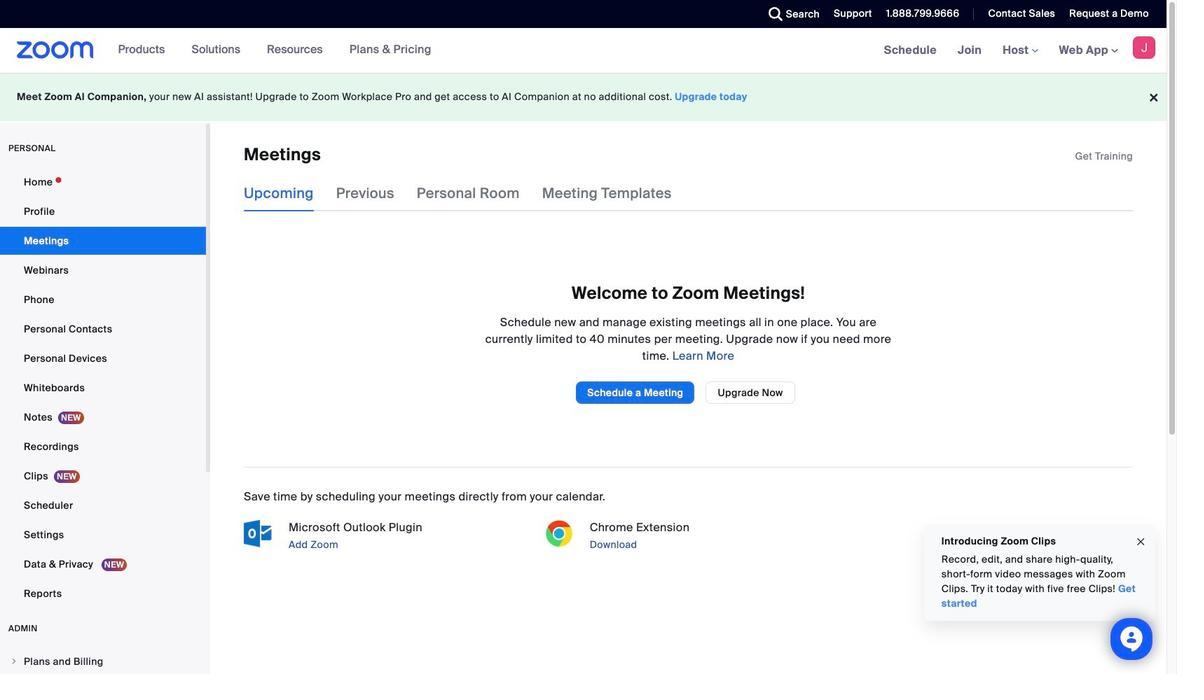 Task type: locate. For each thing, give the bounding box(es) containing it.
meetings navigation
[[874, 28, 1167, 74]]

banner
[[0, 28, 1167, 74]]

right image
[[10, 658, 18, 666]]

application
[[1075, 149, 1133, 163]]

product information navigation
[[108, 28, 442, 73]]

menu item
[[0, 649, 206, 675]]

tabs of meeting tab list
[[244, 175, 694, 212]]

footer
[[0, 73, 1167, 121]]



Task type: describe. For each thing, give the bounding box(es) containing it.
personal menu menu
[[0, 168, 206, 610]]

close image
[[1135, 534, 1146, 550]]

profile picture image
[[1133, 36, 1156, 59]]

zoom logo image
[[17, 41, 94, 59]]



Task type: vqa. For each thing, say whether or not it's contained in the screenshot.
meetings Navigation
yes



